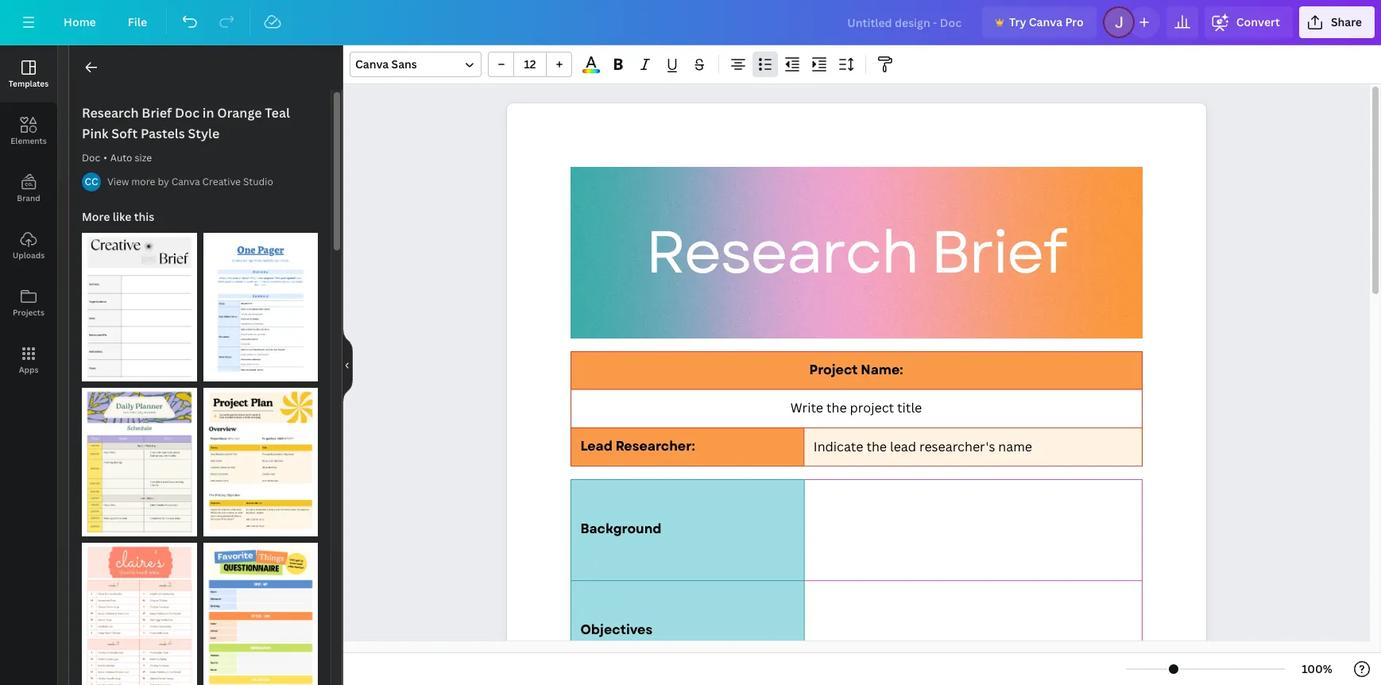 Task type: locate. For each thing, give the bounding box(es) containing it.
research inside "text box"
[[645, 210, 918, 296]]

1 horizontal spatial canva
[[355, 56, 389, 72]]

group
[[488, 52, 572, 77]]

elements
[[11, 135, 47, 146]]

creative brief doc in black and white grey editorial style group
[[82, 223, 197, 382]]

1 vertical spatial canva
[[355, 56, 389, 72]]

0 horizontal spatial brief
[[142, 104, 172, 122]]

hide image
[[343, 327, 353, 403]]

Research Brief text field
[[507, 103, 1206, 685]]

creative brief doc in black and white grey editorial style image
[[82, 233, 197, 382]]

like
[[113, 209, 131, 224]]

canva inside button
[[1029, 14, 1063, 29]]

one pager doc in black and white blue light blue classic professional style group
[[203, 223, 318, 382]]

projects
[[13, 307, 45, 318]]

doc
[[175, 104, 200, 122], [82, 151, 100, 165]]

brand button
[[0, 160, 57, 217]]

canva left sans
[[355, 56, 389, 72]]

2 vertical spatial canva
[[171, 175, 200, 188]]

1 horizontal spatial brief
[[931, 210, 1066, 296]]

share button
[[1300, 6, 1375, 38]]

canva sans button
[[350, 52, 482, 77]]

0 vertical spatial canva
[[1029, 14, 1063, 29]]

side panel tab list
[[0, 45, 57, 389]]

teal
[[265, 104, 290, 122]]

in
[[203, 104, 214, 122]]

auto
[[110, 151, 132, 165]]

project plan professional doc in yellow black friendly corporate style group
[[203, 378, 318, 537]]

sans
[[392, 56, 417, 72]]

soft
[[112, 125, 138, 142]]

brief
[[142, 104, 172, 122], [931, 210, 1066, 296]]

more
[[82, 209, 110, 224]]

templates
[[9, 78, 49, 89]]

file button
[[115, 6, 160, 38]]

projects button
[[0, 274, 57, 331]]

1 vertical spatial brief
[[931, 210, 1066, 296]]

0 vertical spatial doc
[[175, 104, 200, 122]]

1 horizontal spatial research
[[645, 210, 918, 296]]

1 vertical spatial research
[[645, 210, 918, 296]]

brief inside "text box"
[[931, 210, 1066, 296]]

1 horizontal spatial doc
[[175, 104, 200, 122]]

canva right try at the right of the page
[[1029, 14, 1063, 29]]

orange
[[217, 104, 262, 122]]

0 horizontal spatial doc
[[82, 151, 100, 165]]

2 horizontal spatial canva
[[1029, 14, 1063, 29]]

canva inside button
[[171, 175, 200, 188]]

try canva pro
[[1009, 14, 1084, 29]]

brief for research brief
[[931, 210, 1066, 296]]

100%
[[1302, 661, 1333, 676]]

canva sans
[[355, 56, 417, 72]]

studio
[[243, 175, 273, 188]]

doc up "canva creative studio" element
[[82, 151, 100, 165]]

pro
[[1065, 14, 1084, 29]]

pink
[[82, 125, 108, 142]]

brief inside research brief doc in orange teal pink soft pastels style
[[142, 104, 172, 122]]

apps
[[19, 364, 38, 375]]

research brief
[[645, 210, 1066, 296]]

canva inside popup button
[[355, 56, 389, 72]]

research inside research brief doc in orange teal pink soft pastels style
[[82, 104, 139, 122]]

doc inside research brief doc in orange teal pink soft pastels style
[[175, 104, 200, 122]]

0 vertical spatial research
[[82, 104, 139, 122]]

color range image
[[583, 69, 600, 73]]

1 vertical spatial doc
[[82, 151, 100, 165]]

canva
[[1029, 14, 1063, 29], [355, 56, 389, 72], [171, 175, 200, 188]]

more like this
[[82, 209, 154, 224]]

elements button
[[0, 103, 57, 160]]

file
[[128, 14, 147, 29]]

100% button
[[1292, 657, 1343, 682]]

0 horizontal spatial canva
[[171, 175, 200, 188]]

0 horizontal spatial research
[[82, 104, 139, 122]]

main menu bar
[[0, 0, 1382, 45]]

0 vertical spatial brief
[[142, 104, 172, 122]]

– – number field
[[519, 56, 541, 72]]

view
[[107, 175, 129, 188]]

research
[[82, 104, 139, 122], [645, 210, 918, 296]]

canva right by in the top of the page
[[171, 175, 200, 188]]

doc left in
[[175, 104, 200, 122]]

research for research brief
[[645, 210, 918, 296]]



Task type: describe. For each thing, give the bounding box(es) containing it.
share
[[1331, 14, 1362, 29]]

apps button
[[0, 331, 57, 389]]

style
[[188, 125, 220, 142]]

brand
[[17, 192, 40, 203]]

uploads
[[13, 250, 45, 261]]

more
[[131, 175, 155, 188]]

monthly meal planner doc in coral white cute style image
[[82, 543, 197, 685]]

project plan professional doc in yellow black friendly corporate style image
[[203, 388, 318, 537]]

brief for research brief doc in orange teal pink soft pastels style
[[142, 104, 172, 122]]

uploads button
[[0, 217, 57, 274]]

daily planner doc in pastel purple pastel yellow teal fun patterns illustrations style group
[[82, 378, 197, 537]]

convert button
[[1205, 6, 1293, 38]]

pastels
[[141, 125, 185, 142]]

try canva pro button
[[982, 6, 1097, 38]]

home
[[64, 14, 96, 29]]

by
[[158, 175, 169, 188]]

creative
[[202, 175, 241, 188]]

view more by canva creative studio
[[107, 175, 273, 188]]

convert
[[1237, 14, 1281, 29]]

canva creative studio image
[[82, 172, 101, 192]]

daily planner doc in pastel purple pastel yellow teal fun patterns illustrations style image
[[82, 388, 197, 537]]

favorite things questionnaire doc in blue orange green playful style group
[[203, 533, 318, 685]]

Design title text field
[[835, 6, 976, 38]]

home link
[[51, 6, 109, 38]]

auto size
[[110, 151, 152, 165]]

size
[[135, 151, 152, 165]]

templates button
[[0, 45, 57, 103]]

research brief doc in orange teal pink soft pastels style
[[82, 104, 290, 142]]

try
[[1009, 14, 1027, 29]]

canva creative studio element
[[82, 172, 101, 192]]

monthly meal planner doc in coral white cute style group
[[82, 533, 197, 685]]

research for research brief doc in orange teal pink soft pastels style
[[82, 104, 139, 122]]

view more by canva creative studio button
[[107, 174, 273, 190]]

favorite things questionnaire doc in blue orange green playful style image
[[203, 543, 318, 685]]

one pager doc in black and white blue light blue classic professional style image
[[203, 233, 318, 382]]

this
[[134, 209, 154, 224]]



Task type: vqa. For each thing, say whether or not it's contained in the screenshot.
"SIDE PANEL" TAB LIST
yes



